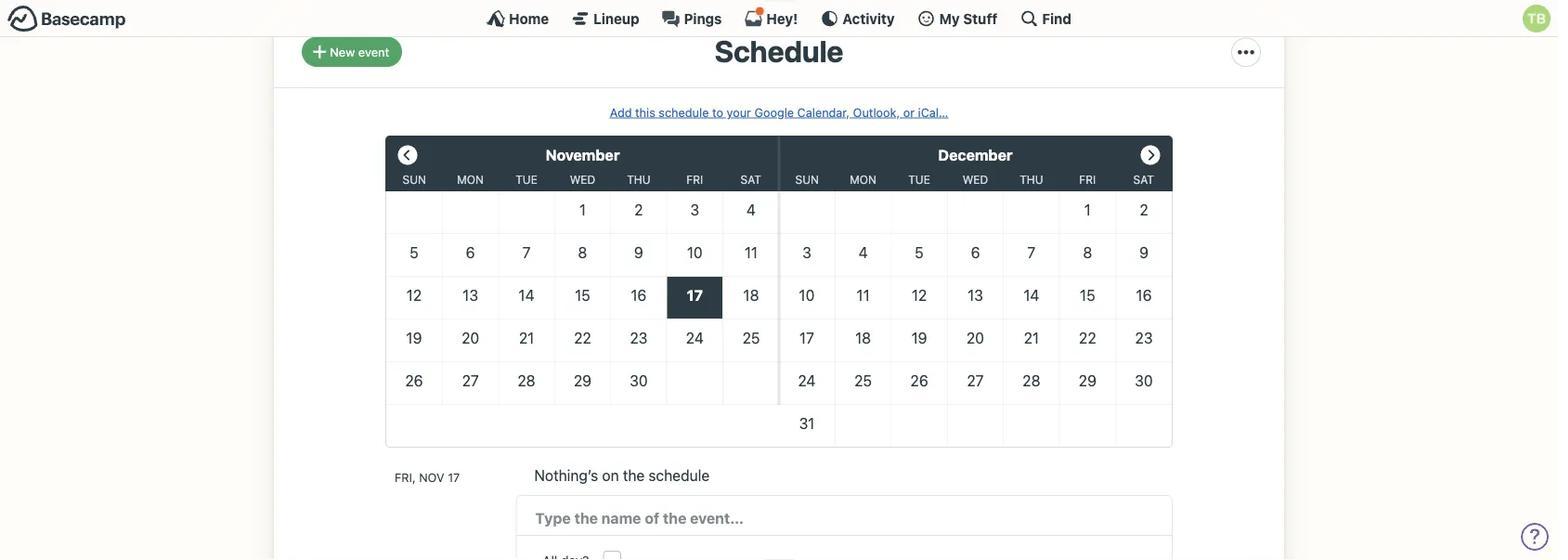Task type: vqa. For each thing, say whether or not it's contained in the screenshot.
thu corresponding to December
yes



Task type: locate. For each thing, give the bounding box(es) containing it.
1 sat from the left
[[741, 173, 762, 186]]

ical…
[[918, 105, 949, 119]]

0 horizontal spatial sat
[[741, 173, 762, 186]]

new event
[[330, 45, 389, 58]]

nothing's
[[535, 467, 599, 484]]

my stuff
[[940, 10, 998, 26]]

2 wed from the left
[[963, 173, 989, 186]]

0 horizontal spatial fri
[[687, 173, 703, 186]]

my stuff button
[[917, 9, 998, 28]]

fri,
[[395, 470, 416, 484]]

wed for november
[[570, 173, 596, 186]]

schedule right the
[[649, 467, 710, 484]]

add this schedule to your google calendar, outlook, or ical…
[[610, 105, 949, 119]]

0 horizontal spatial thu
[[627, 173, 651, 186]]

1 thu from the left
[[627, 173, 651, 186]]

main element
[[0, 0, 1559, 37]]

activity
[[843, 10, 895, 26]]

wed down november
[[570, 173, 596, 186]]

0 horizontal spatial wed
[[570, 173, 596, 186]]

thu
[[627, 173, 651, 186], [1020, 173, 1044, 186]]

1 horizontal spatial sun
[[796, 173, 819, 186]]

0 horizontal spatial sun
[[403, 173, 426, 186]]

schedule left "to"
[[659, 105, 709, 119]]

1 horizontal spatial mon
[[850, 173, 877, 186]]

2 fri from the left
[[1080, 173, 1096, 186]]

nothing's on the schedule
[[535, 467, 710, 484]]

fri
[[687, 173, 703, 186], [1080, 173, 1096, 186]]

november
[[546, 146, 620, 164]]

1 tue from the left
[[516, 173, 538, 186]]

1 vertical spatial schedule
[[649, 467, 710, 484]]

schedule
[[659, 105, 709, 119], [649, 467, 710, 484]]

sat
[[741, 173, 762, 186], [1134, 173, 1155, 186]]

1 mon from the left
[[457, 173, 484, 186]]

wed down "december"
[[963, 173, 989, 186]]

tue
[[516, 173, 538, 186], [909, 173, 931, 186]]

2 tue from the left
[[909, 173, 931, 186]]

Type the name of the event… text field
[[535, 507, 1154, 530]]

new event link
[[302, 37, 402, 67]]

lineup
[[594, 10, 640, 26]]

sun
[[403, 173, 426, 186], [796, 173, 819, 186]]

2 thu from the left
[[1020, 173, 1044, 186]]

home
[[509, 10, 549, 26]]

1 sun from the left
[[403, 173, 426, 186]]

lineup link
[[572, 9, 640, 28]]

wed
[[570, 173, 596, 186], [963, 173, 989, 186]]

mon
[[457, 173, 484, 186], [850, 173, 877, 186]]

the
[[623, 467, 645, 484]]

add
[[610, 105, 632, 119]]

thu for december
[[1020, 173, 1044, 186]]

2 sat from the left
[[1134, 173, 1155, 186]]

google
[[755, 105, 794, 119]]

1 wed from the left
[[570, 173, 596, 186]]

1 horizontal spatial wed
[[963, 173, 989, 186]]

1 horizontal spatial tue
[[909, 173, 931, 186]]

1 fri from the left
[[687, 173, 703, 186]]

schedule
[[715, 33, 844, 68]]

sun for december
[[796, 173, 819, 186]]

1 horizontal spatial thu
[[1020, 173, 1044, 186]]

0 horizontal spatial tue
[[516, 173, 538, 186]]

thu for november
[[627, 173, 651, 186]]

fri for november
[[687, 173, 703, 186]]

new
[[330, 45, 355, 58]]

your
[[727, 105, 751, 119]]

tim burton image
[[1524, 5, 1551, 33]]

add this schedule to your google calendar, outlook, or ical… link
[[610, 105, 949, 119]]

mon for november
[[457, 173, 484, 186]]

1 horizontal spatial sat
[[1134, 173, 1155, 186]]

2 sun from the left
[[796, 173, 819, 186]]

0 vertical spatial schedule
[[659, 105, 709, 119]]

pings button
[[662, 9, 722, 28]]

switch accounts image
[[7, 5, 126, 33]]

1 horizontal spatial fri
[[1080, 173, 1096, 186]]

home link
[[487, 9, 549, 28]]

nov
[[419, 470, 445, 484]]

0 horizontal spatial mon
[[457, 173, 484, 186]]

2 mon from the left
[[850, 173, 877, 186]]



Task type: describe. For each thing, give the bounding box(es) containing it.
fri, nov 17
[[395, 470, 460, 484]]

pings
[[684, 10, 722, 26]]

hey!
[[767, 10, 798, 26]]

event
[[358, 45, 389, 58]]

activity link
[[821, 9, 895, 28]]

on
[[602, 467, 619, 484]]

outlook,
[[853, 105, 900, 119]]

17
[[448, 470, 460, 484]]

sat for november
[[741, 173, 762, 186]]

this
[[635, 105, 656, 119]]

find button
[[1020, 9, 1072, 28]]

tue for november
[[516, 173, 538, 186]]

december
[[939, 146, 1013, 164]]

calendar,
[[798, 105, 850, 119]]

sun for november
[[403, 173, 426, 186]]

find
[[1043, 10, 1072, 26]]

wed for december
[[963, 173, 989, 186]]

stuff
[[964, 10, 998, 26]]

hey! button
[[744, 7, 798, 28]]

tue for december
[[909, 173, 931, 186]]

fri for december
[[1080, 173, 1096, 186]]

or
[[904, 105, 915, 119]]

my
[[940, 10, 960, 26]]

to
[[713, 105, 724, 119]]

sat for december
[[1134, 173, 1155, 186]]

mon for december
[[850, 173, 877, 186]]



